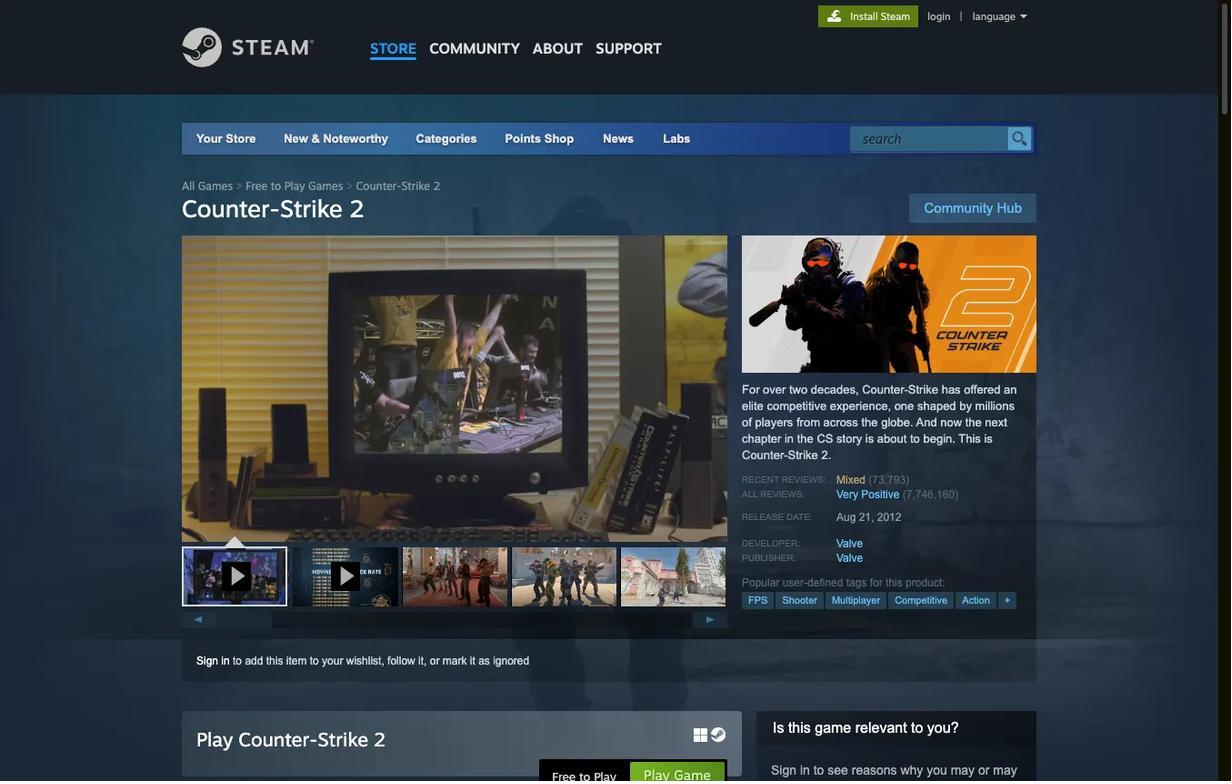 Task type: locate. For each thing, give the bounding box(es) containing it.
in inside sign in to see reasons why you may or may
[[801, 763, 811, 778]]

0 vertical spatial this
[[886, 577, 903, 590]]

community hub
[[925, 200, 1023, 216]]

to down and
[[911, 432, 921, 446]]

or right 'it,' on the bottom of page
[[430, 655, 440, 668]]

1 horizontal spatial play
[[284, 179, 305, 193]]

strike down all games > free to play games > counter-strike 2
[[280, 194, 343, 223]]

0 horizontal spatial games
[[198, 179, 233, 193]]

steam
[[881, 10, 911, 23]]

shop
[[545, 132, 574, 146]]

an
[[1005, 383, 1018, 397]]

2 horizontal spatial in
[[801, 763, 811, 778]]

1 horizontal spatial sign
[[772, 763, 797, 778]]

competitive
[[895, 595, 948, 606]]

points shop link
[[491, 123, 589, 155]]

1 valve link from the top
[[837, 538, 864, 550]]

0 horizontal spatial >
[[236, 179, 243, 193]]

reviews: down recent reviews:
[[761, 490, 805, 500]]

> down noteworthy
[[347, 179, 353, 193]]

2 down the counter-strike 2 link
[[350, 194, 365, 223]]

follow
[[388, 655, 416, 668]]

elite
[[742, 399, 764, 413]]

valve link down aug
[[837, 538, 864, 550]]

and
[[917, 416, 938, 429]]

valve for publisher:
[[837, 552, 864, 565]]

0 vertical spatial reviews:
[[782, 475, 827, 485]]

1 valve from the top
[[837, 538, 864, 550]]

in inside for over two decades, counter-strike has offered an elite competitive experience, one shaped by millions of players from across the globe. and now the next chapter in the cs story is about to begin. this is counter-strike 2.
[[785, 432, 794, 446]]

strike
[[402, 179, 431, 193], [280, 194, 343, 223], [909, 383, 939, 397], [788, 449, 819, 462], [318, 728, 369, 752]]

2 is from the left
[[985, 432, 993, 446]]

1 horizontal spatial games
[[309, 179, 343, 193]]

community link
[[423, 0, 527, 66]]

may
[[951, 763, 976, 778], [994, 763, 1018, 778]]

all left free
[[182, 179, 195, 193]]

valve link for developer:
[[837, 538, 864, 550]]

1 horizontal spatial is
[[985, 432, 993, 446]]

0 vertical spatial sign
[[197, 655, 218, 668]]

all games link
[[182, 179, 233, 193]]

recent reviews:
[[742, 475, 827, 485]]

to left the you?
[[912, 721, 924, 736]]

is right story
[[866, 432, 875, 446]]

1 vertical spatial in
[[221, 655, 230, 668]]

to inside for over two decades, counter-strike has offered an elite competitive experience, one shaped by millions of players from across the globe. and now the next chapter in the cs story is about to begin. this is counter-strike 2.
[[911, 432, 921, 446]]

of
[[742, 416, 752, 429]]

2 valve link from the top
[[837, 552, 864, 565]]

1 horizontal spatial the
[[862, 416, 879, 429]]

globe.
[[882, 416, 914, 429]]

sign left "add"
[[197, 655, 218, 668]]

the
[[862, 416, 879, 429], [966, 416, 982, 429], [798, 432, 814, 446]]

ignored
[[493, 655, 530, 668]]

games down &
[[309, 179, 343, 193]]

1 vertical spatial sign
[[772, 763, 797, 778]]

competitive link
[[889, 592, 955, 610]]

valve
[[837, 538, 864, 550], [837, 552, 864, 565]]

this right is
[[789, 721, 811, 736]]

all down recent
[[742, 490, 758, 500]]

0 vertical spatial valve link
[[837, 538, 864, 550]]

aug
[[837, 511, 857, 524]]

has
[[942, 383, 961, 397]]

or right "you"
[[979, 763, 990, 778]]

is
[[773, 721, 785, 736]]

points
[[505, 132, 542, 146]]

2 valve from the top
[[837, 552, 864, 565]]

news
[[603, 132, 634, 146]]

0 horizontal spatial the
[[798, 432, 814, 446]]

or inside sign in to see reasons why you may or may
[[979, 763, 990, 778]]

is this game relevant to you?
[[773, 721, 960, 736]]

games left free
[[198, 179, 233, 193]]

in for sign in to add this item to your wishlist, follow it, or mark it as ignored
[[221, 655, 230, 668]]

or
[[430, 655, 440, 668], [979, 763, 990, 778]]

mixed
[[837, 474, 866, 487]]

0 vertical spatial 2
[[434, 179, 441, 193]]

0 vertical spatial all
[[182, 179, 195, 193]]

the down from
[[798, 432, 814, 446]]

0 vertical spatial play
[[284, 179, 305, 193]]

login | language
[[928, 10, 1016, 23]]

2
[[434, 179, 441, 193], [350, 194, 365, 223], [374, 728, 386, 752]]

1 horizontal spatial >
[[347, 179, 353, 193]]

counter- down all games link
[[182, 194, 280, 223]]

release
[[742, 512, 784, 522]]

strike down categories
[[402, 179, 431, 193]]

categories link
[[416, 132, 478, 146]]

reviews:
[[782, 475, 827, 485], [761, 490, 805, 500]]

mark
[[443, 655, 467, 668]]

in down players
[[785, 432, 794, 446]]

developer:
[[742, 539, 801, 549]]

1 horizontal spatial 2
[[374, 728, 386, 752]]

in left 'see'
[[801, 763, 811, 778]]

2012
[[878, 511, 902, 524]]

for
[[742, 383, 760, 397]]

counter-
[[356, 179, 402, 193], [182, 194, 280, 223], [863, 383, 909, 397], [742, 449, 788, 462], [239, 728, 318, 752]]

0 horizontal spatial or
[[430, 655, 440, 668]]

install
[[851, 10, 879, 23]]

product:
[[906, 577, 946, 590]]

0 horizontal spatial this
[[266, 655, 283, 668]]

counter-strike 2
[[182, 194, 365, 223]]

1 horizontal spatial in
[[785, 432, 794, 446]]

sign down is
[[772, 763, 797, 778]]

1 vertical spatial play
[[197, 728, 233, 752]]

2 vertical spatial this
[[789, 721, 811, 736]]

> left free
[[236, 179, 243, 193]]

this right the for
[[886, 577, 903, 590]]

valve down aug
[[837, 538, 864, 550]]

play down sign in link at the bottom
[[197, 728, 233, 752]]

1 horizontal spatial all
[[742, 490, 758, 500]]

community
[[430, 39, 520, 57]]

1 vertical spatial valve
[[837, 552, 864, 565]]

reasons
[[852, 763, 898, 778]]

categories
[[416, 132, 478, 146]]

1 horizontal spatial or
[[979, 763, 990, 778]]

the up this
[[966, 416, 982, 429]]

1 vertical spatial valve link
[[837, 552, 864, 565]]

0 horizontal spatial in
[[221, 655, 230, 668]]

this right "add"
[[266, 655, 283, 668]]

reviews: down '2.'
[[782, 475, 827, 485]]

to left 'see'
[[814, 763, 825, 778]]

the down 'experience,'
[[862, 416, 879, 429]]

0 horizontal spatial 2
[[350, 194, 365, 223]]

login
[[928, 10, 951, 23]]

1 vertical spatial all
[[742, 490, 758, 500]]

games
[[198, 179, 233, 193], [309, 179, 343, 193]]

0 horizontal spatial is
[[866, 432, 875, 446]]

is down next
[[985, 432, 993, 446]]

1 vertical spatial reviews:
[[761, 490, 805, 500]]

this
[[959, 432, 982, 446]]

play
[[284, 179, 305, 193], [197, 728, 233, 752]]

you?
[[928, 721, 960, 736]]

add
[[245, 655, 263, 668]]

1 horizontal spatial may
[[994, 763, 1018, 778]]

play up counter-strike 2
[[284, 179, 305, 193]]

valve link up popular user-defined tags for this product:
[[837, 552, 864, 565]]

2 down the wishlist,
[[374, 728, 386, 752]]

fps link
[[742, 592, 775, 610]]

fps
[[749, 595, 768, 606]]

sign inside sign in to see reasons why you may or may
[[772, 763, 797, 778]]

0 vertical spatial valve
[[837, 538, 864, 550]]

to
[[271, 179, 281, 193], [911, 432, 921, 446], [233, 655, 242, 668], [310, 655, 319, 668], [912, 721, 924, 736], [814, 763, 825, 778]]

labs
[[664, 132, 691, 146]]

to right item
[[310, 655, 319, 668]]

millions
[[976, 399, 1015, 413]]

strike left '2.'
[[788, 449, 819, 462]]

players
[[756, 416, 794, 429]]

sign in to see reasons why you may or may
[[772, 763, 1018, 782]]

this
[[886, 577, 903, 590], [266, 655, 283, 668], [789, 721, 811, 736]]

reviews: for very positive (7,746,160)
[[761, 490, 805, 500]]

reviews: for mixed (73,793)
[[782, 475, 827, 485]]

0 horizontal spatial sign
[[197, 655, 218, 668]]

0 horizontal spatial play
[[197, 728, 233, 752]]

action
[[963, 595, 991, 606]]

0 horizontal spatial may
[[951, 763, 976, 778]]

shooter link
[[777, 592, 824, 610]]

21,
[[860, 511, 875, 524]]

date:
[[787, 512, 813, 522]]

valve up popular user-defined tags for this product:
[[837, 552, 864, 565]]

0 horizontal spatial all
[[182, 179, 195, 193]]

0 vertical spatial in
[[785, 432, 794, 446]]

>
[[236, 179, 243, 193], [347, 179, 353, 193]]

user-
[[783, 577, 808, 590]]

2 vertical spatial in
[[801, 763, 811, 778]]

valve link
[[837, 538, 864, 550], [837, 552, 864, 565]]

2 down the categories link
[[434, 179, 441, 193]]

1 vertical spatial or
[[979, 763, 990, 778]]

install steam
[[851, 10, 911, 23]]

in left "add"
[[221, 655, 230, 668]]



Task type: describe. For each thing, give the bounding box(es) containing it.
recent
[[742, 475, 780, 485]]

across
[[824, 416, 859, 429]]

game
[[815, 721, 852, 736]]

1 is from the left
[[866, 432, 875, 446]]

for over two decades, counter-strike has offered an elite competitive experience, one shaped by millions of players from across the globe. and now the next chapter in the cs story is about to begin. this is counter-strike 2.
[[742, 383, 1018, 462]]

sign for sign in to see reasons why you may or may
[[772, 763, 797, 778]]

free
[[246, 179, 268, 193]]

about
[[533, 39, 583, 57]]

very
[[837, 489, 859, 501]]

tags
[[847, 577, 868, 590]]

aug 21, 2012
[[837, 511, 902, 524]]

defined
[[808, 577, 844, 590]]

new & noteworthy
[[284, 132, 388, 146]]

1 games from the left
[[198, 179, 233, 193]]

2 vertical spatial 2
[[374, 728, 386, 752]]

over
[[763, 383, 787, 397]]

2 horizontal spatial this
[[886, 577, 903, 590]]

mixed (73,793)
[[837, 474, 910, 487]]

noteworthy
[[323, 132, 388, 146]]

support
[[596, 39, 662, 57]]

&
[[312, 132, 320, 146]]

strike down your
[[318, 728, 369, 752]]

(73,793)
[[869, 474, 910, 487]]

points shop
[[505, 132, 574, 146]]

valve link for publisher:
[[837, 552, 864, 565]]

all games > free to play games > counter-strike 2
[[182, 179, 441, 193]]

chapter
[[742, 432, 782, 446]]

counter- up one at the bottom of page
[[863, 383, 909, 397]]

from
[[797, 416, 821, 429]]

for
[[871, 577, 883, 590]]

popular
[[742, 577, 780, 590]]

sign in link
[[197, 655, 230, 668]]

one
[[895, 399, 915, 413]]

two
[[790, 383, 808, 397]]

to left "add"
[[233, 655, 242, 668]]

about link
[[527, 0, 590, 62]]

valve for developer:
[[837, 538, 864, 550]]

your store
[[197, 132, 256, 146]]

relevant
[[856, 721, 908, 736]]

labs link
[[649, 123, 706, 155]]

sign for sign in to add this item to your wishlist, follow it, or mark it as ignored
[[197, 655, 218, 668]]

2 horizontal spatial the
[[966, 416, 982, 429]]

cs
[[817, 432, 834, 446]]

to inside sign in to see reasons why you may or may
[[814, 763, 825, 778]]

counter-strike 2 link
[[356, 179, 441, 193]]

to right free
[[271, 179, 281, 193]]

community hub link
[[910, 194, 1037, 223]]

news link
[[589, 123, 649, 155]]

search text field
[[863, 127, 1005, 151]]

2 games from the left
[[309, 179, 343, 193]]

very positive (7,746,160)
[[837, 489, 959, 501]]

counter- down noteworthy
[[356, 179, 402, 193]]

offered
[[965, 383, 1001, 397]]

all for all reviews:
[[742, 490, 758, 500]]

1 vertical spatial this
[[266, 655, 283, 668]]

your store link
[[197, 132, 256, 146]]

new & noteworthy link
[[284, 132, 388, 146]]

2 may from the left
[[994, 763, 1018, 778]]

decades,
[[811, 383, 860, 397]]

all for all games > free to play games > counter-strike 2
[[182, 179, 195, 193]]

1 > from the left
[[236, 179, 243, 193]]

|
[[961, 10, 963, 23]]

1 may from the left
[[951, 763, 976, 778]]

it
[[470, 655, 476, 668]]

sign in to add this item to your wishlist, follow it, or mark it as ignored
[[197, 655, 530, 668]]

2 > from the left
[[347, 179, 353, 193]]

competitive
[[767, 399, 827, 413]]

next
[[986, 416, 1008, 429]]

your
[[322, 655, 343, 668]]

shaped
[[918, 399, 957, 413]]

1 vertical spatial 2
[[350, 194, 365, 223]]

why
[[901, 763, 924, 778]]

popular user-defined tags for this product:
[[742, 577, 946, 590]]

login link
[[925, 10, 955, 23]]

strike up the shaped
[[909, 383, 939, 397]]

free to play games link
[[246, 179, 343, 193]]

0 vertical spatial or
[[430, 655, 440, 668]]

counter- down item
[[239, 728, 318, 752]]

it,
[[419, 655, 427, 668]]

new
[[284, 132, 308, 146]]

shooter
[[783, 595, 818, 606]]

store
[[226, 132, 256, 146]]

now
[[941, 416, 963, 429]]

publisher:
[[742, 553, 797, 563]]

support link
[[590, 0, 669, 62]]

story
[[837, 432, 863, 446]]

begin.
[[924, 432, 956, 446]]

multiplayer
[[832, 595, 881, 606]]

play counter-strike 2
[[197, 728, 386, 752]]

+
[[1005, 595, 1011, 606]]

wishlist,
[[346, 655, 385, 668]]

you
[[927, 763, 948, 778]]

1 horizontal spatial this
[[789, 721, 811, 736]]

experience,
[[831, 399, 892, 413]]

your
[[197, 132, 223, 146]]

2.
[[822, 449, 832, 462]]

positive
[[862, 489, 900, 501]]

install steam link
[[819, 5, 919, 27]]

community
[[925, 200, 994, 216]]

counter- down chapter
[[742, 449, 788, 462]]

in for sign in to see reasons why you may or may
[[801, 763, 811, 778]]

2 horizontal spatial 2
[[434, 179, 441, 193]]



Task type: vqa. For each thing, say whether or not it's contained in the screenshot.
or in the the Sign in to see reasons why you may or may
yes



